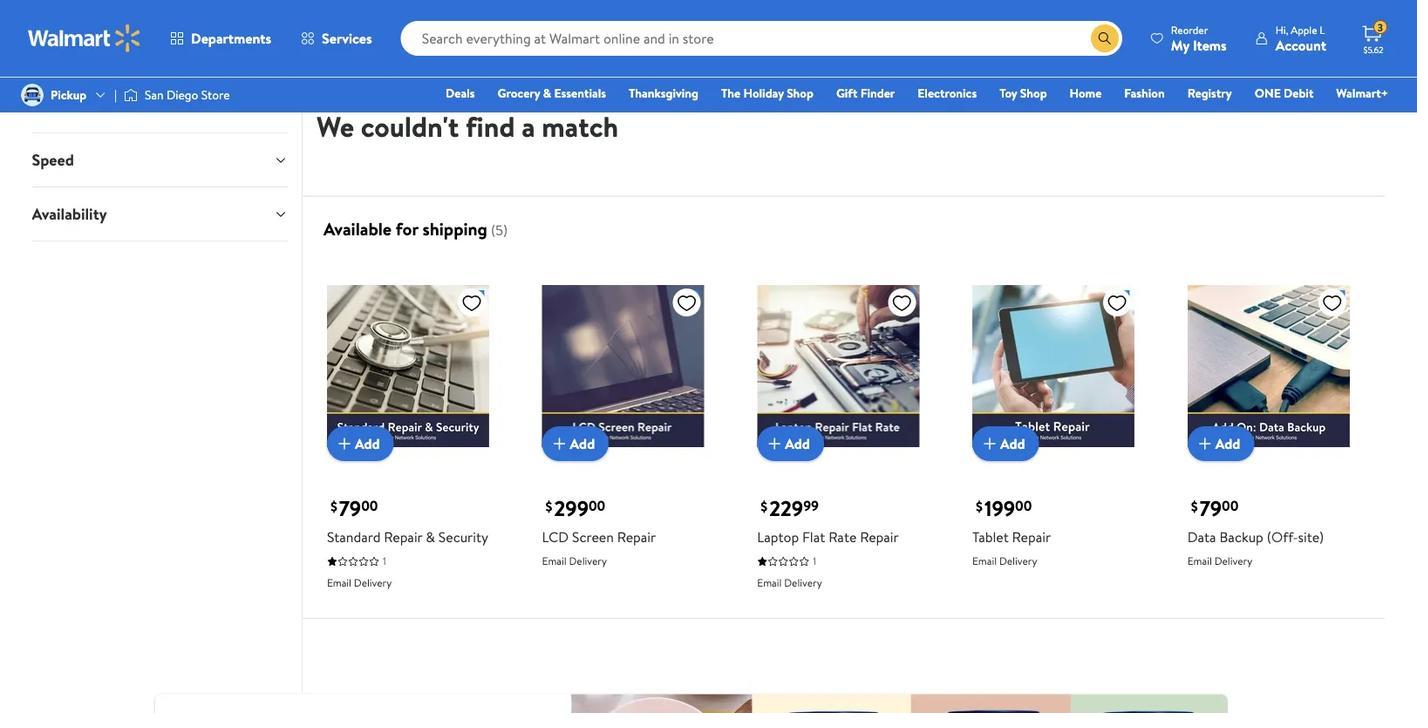 Task type: describe. For each thing, give the bounding box(es) containing it.
thanksgiving
[[629, 85, 698, 102]]

one debit link
[[1247, 84, 1321, 102]]

fashion link
[[1116, 84, 1173, 102]]

backup
[[1219, 527, 1263, 547]]

the holiday shop
[[721, 85, 813, 102]]

my
[[1171, 35, 1189, 55]]

reorder my items
[[1171, 22, 1227, 55]]

we
[[316, 107, 354, 146]]

email down standard
[[327, 575, 351, 590]]

apple
[[1291, 22, 1317, 37]]

0 vertical spatial &
[[543, 85, 551, 102]]

lcd screen repair image
[[542, 285, 704, 447]]

lcd screen repair email delivery
[[542, 527, 656, 568]]

gift finder link
[[828, 84, 903, 102]]

data backup (off-site) image
[[1187, 285, 1350, 447]]

diego
[[167, 86, 198, 103]]

add for 299
[[570, 434, 595, 453]]

$ 199 00
[[976, 493, 1032, 523]]

speed
[[32, 149, 74, 171]]

email inside 'data backup (off-site) email delivery'
[[1187, 554, 1212, 568]]

product group containing 299
[[542, 250, 733, 597]]

available
[[323, 217, 392, 241]]

$ for lcd screen repair
[[546, 497, 552, 516]]

electronics link
[[910, 84, 985, 102]]

5 $ from the left
[[1191, 497, 1198, 516]]

add to cart image for data backup (off-site) image
[[1194, 433, 1215, 454]]

couldn't
[[361, 107, 459, 146]]

holiday
[[743, 85, 784, 102]]

speed tab
[[18, 134, 302, 187]]

account
[[1276, 35, 1326, 55]]

 image for san diego store
[[124, 86, 138, 104]]

screen
[[572, 527, 614, 547]]

a
[[522, 107, 535, 146]]

00 inside $ 199 00
[[1015, 496, 1032, 515]]

speed button
[[18, 134, 302, 187]]

toy
[[999, 85, 1017, 102]]

registry link
[[1180, 84, 1240, 102]]

lcd
[[542, 527, 569, 547]]

add button for 299
[[542, 426, 609, 461]]

delivery inside 'tablet repair email delivery'
[[999, 554, 1037, 568]]

security
[[438, 527, 488, 547]]

price button
[[18, 79, 302, 133]]

add to cart image for "standard repair & security" image
[[334, 433, 355, 454]]

hi, apple l account
[[1276, 22, 1326, 55]]

registry
[[1187, 85, 1232, 102]]

1 product group from the left
[[327, 250, 518, 597]]

shipping
[[422, 217, 487, 241]]

grocery & essentials link
[[490, 84, 614, 102]]

available for shipping (5)
[[323, 217, 508, 241]]

1 add from the left
[[355, 434, 380, 453]]

availability tab
[[18, 188, 302, 241]]

home link
[[1062, 84, 1109, 102]]

availability
[[32, 203, 107, 225]]

grocery & essentials
[[498, 85, 606, 102]]

rate
[[829, 527, 857, 547]]

delivery inside 'data backup (off-site) email delivery'
[[1214, 554, 1252, 568]]

store
[[201, 86, 230, 103]]

toy shop
[[999, 85, 1047, 102]]

(5)
[[491, 221, 508, 240]]

2 1 from the left
[[813, 554, 816, 568]]

add to cart image for 'lcd screen repair' image
[[549, 433, 570, 454]]

search icon image
[[1098, 31, 1112, 45]]

hi,
[[1276, 22, 1288, 37]]

standard repair & security image
[[327, 285, 489, 447]]

gift
[[836, 85, 857, 102]]

availability button
[[18, 188, 302, 241]]

services
[[322, 29, 372, 48]]

add for 229
[[785, 434, 810, 453]]

add to cart image for laptop flat rate repair image
[[764, 433, 785, 454]]

we couldn't find a match
[[316, 107, 618, 146]]

5 add button from the left
[[1187, 426, 1254, 461]]

2 79 from the left
[[1200, 493, 1222, 523]]

gift finder
[[836, 85, 895, 102]]

by
[[1229, 34, 1244, 53]]

the holiday shop link
[[713, 84, 821, 102]]

essentials
[[554, 85, 606, 102]]

departments button
[[155, 17, 286, 59]]

repair inside 'tablet repair email delivery'
[[1012, 527, 1051, 547]]

tablet repair email delivery
[[972, 527, 1051, 568]]

Walmart Site-Wide search field
[[401, 21, 1122, 56]]

thanksgiving link
[[621, 84, 706, 102]]

| inside sort and filter section element
[[1251, 34, 1254, 53]]

1 79 from the left
[[339, 493, 361, 523]]

3
[[1378, 20, 1383, 35]]

add to cart image
[[979, 433, 1000, 454]]

99
[[803, 496, 819, 515]]

$ for laptop flat rate repair
[[761, 497, 768, 516]]

laptop flat rate repair
[[757, 527, 899, 547]]

4 00 from the left
[[1222, 496, 1239, 515]]

add to favorites list, laptop flat rate repair image
[[891, 292, 912, 314]]

match
[[542, 107, 618, 146]]

add button for 199
[[972, 426, 1039, 461]]

laptop flat rate repair image
[[757, 285, 919, 447]]

electronics
[[918, 85, 977, 102]]

1 shop from the left
[[787, 85, 813, 102]]

toy shop link
[[992, 84, 1055, 102]]



Task type: locate. For each thing, give the bounding box(es) containing it.
1 horizontal spatial 79
[[1200, 493, 1222, 523]]

| right by in the right of the page
[[1251, 34, 1254, 53]]

tablet
[[972, 527, 1009, 547]]

0 vertical spatial |
[[1251, 34, 1254, 53]]

one debit
[[1255, 85, 1314, 102]]

Search search field
[[401, 21, 1122, 56]]

1 00 from the left
[[361, 496, 378, 515]]

$ 229 99
[[761, 493, 819, 523]]

4 add button from the left
[[972, 426, 1039, 461]]

299
[[554, 493, 589, 523]]

2 shop from the left
[[1020, 85, 1047, 102]]

debit
[[1284, 85, 1314, 102]]

1 add button from the left
[[327, 426, 394, 461]]

3 add to cart image from the left
[[764, 433, 785, 454]]

00
[[361, 496, 378, 515], [589, 496, 605, 515], [1015, 496, 1032, 515], [1222, 496, 1239, 515]]

shop right the 'holiday'
[[787, 85, 813, 102]]

1 horizontal spatial 1
[[813, 554, 816, 568]]

|
[[1251, 34, 1254, 53], [114, 86, 117, 103]]

l
[[1320, 22, 1325, 37]]

delivery down backup
[[1214, 554, 1252, 568]]

1 horizontal spatial shop
[[1020, 85, 1047, 102]]

0 horizontal spatial |
[[114, 86, 117, 103]]

3 add button from the left
[[757, 426, 824, 461]]

find
[[466, 107, 515, 146]]

3 product group from the left
[[757, 250, 948, 597]]

1 $ 79 00 from the left
[[330, 493, 378, 523]]

0 horizontal spatial 79
[[339, 493, 361, 523]]

shop right toy
[[1020, 85, 1047, 102]]

1 horizontal spatial $ 79 00
[[1191, 493, 1239, 523]]

add to favorites list, tablet repair image
[[1107, 292, 1128, 314]]

$ 79 00
[[330, 493, 378, 523], [1191, 493, 1239, 523]]

1 1 from the left
[[383, 554, 386, 568]]

email inside 'tablet repair email delivery'
[[972, 554, 997, 568]]

$ up standard
[[330, 497, 337, 516]]

delivery down the screen
[[569, 554, 607, 568]]

2 email delivery from the left
[[757, 575, 822, 590]]

items
[[1193, 35, 1227, 55]]

add to favorites list, standard repair & security image
[[461, 292, 482, 314]]

3 00 from the left
[[1015, 496, 1032, 515]]

1 vertical spatial &
[[426, 527, 435, 547]]

1 vertical spatial |
[[114, 86, 117, 103]]

$
[[330, 497, 337, 516], [546, 497, 552, 516], [761, 497, 768, 516], [976, 497, 983, 516], [1191, 497, 1198, 516]]

repair right rate
[[860, 527, 899, 547]]

00 up 'tablet repair email delivery'
[[1015, 496, 1032, 515]]

for
[[396, 217, 418, 241]]

1 email delivery from the left
[[327, 575, 392, 590]]

| left san
[[114, 86, 117, 103]]

00 inside the $ 299 00
[[589, 496, 605, 515]]

$5.62
[[1363, 44, 1383, 55]]

3 add from the left
[[785, 434, 810, 453]]

sort
[[1200, 34, 1226, 53]]

79
[[339, 493, 361, 523], [1200, 493, 1222, 523]]

2 product group from the left
[[542, 250, 733, 597]]

tablet repair image
[[972, 285, 1135, 447]]

standard
[[327, 527, 381, 547]]

email down tablet
[[972, 554, 997, 568]]

4 add from the left
[[1000, 434, 1025, 453]]

$ left 229
[[761, 497, 768, 516]]

add to cart image
[[334, 433, 355, 454], [549, 433, 570, 454], [764, 433, 785, 454], [1194, 433, 1215, 454]]

 image for pickup
[[21, 84, 44, 106]]

$ 79 00 up standard
[[330, 493, 378, 523]]

the
[[721, 85, 741, 102]]

deals link
[[438, 84, 483, 102]]

one
[[1255, 85, 1281, 102]]

product group containing 199
[[972, 250, 1163, 597]]

2 00 from the left
[[589, 496, 605, 515]]

site)
[[1298, 527, 1324, 547]]

3 $ from the left
[[761, 497, 768, 516]]

pickup
[[51, 86, 87, 103]]

finder
[[860, 85, 895, 102]]

00 up the screen
[[589, 496, 605, 515]]

2 add button from the left
[[542, 426, 609, 461]]

price tab
[[18, 79, 302, 133]]

repair right the screen
[[617, 527, 656, 547]]

2 repair from the left
[[617, 527, 656, 547]]

2 $ 79 00 from the left
[[1191, 493, 1239, 523]]

 image
[[21, 84, 44, 106], [124, 86, 138, 104]]

 image left pickup
[[21, 84, 44, 106]]

add to favorites list, lcd screen repair image
[[676, 292, 697, 314]]

$ left the 299
[[546, 497, 552, 516]]

4 repair from the left
[[1012, 527, 1051, 547]]

1 down standard repair & security
[[383, 554, 386, 568]]

3 repair from the left
[[860, 527, 899, 547]]

$ inside $ 199 00
[[976, 497, 983, 516]]

walmart+
[[1336, 85, 1388, 102]]

product group containing 229
[[757, 250, 948, 597]]

add for 199
[[1000, 434, 1025, 453]]

add
[[355, 434, 380, 453], [570, 434, 595, 453], [785, 434, 810, 453], [1000, 434, 1025, 453], [1215, 434, 1240, 453]]

0 horizontal spatial email delivery
[[327, 575, 392, 590]]

1 down the flat
[[813, 554, 816, 568]]

0 horizontal spatial shop
[[787, 85, 813, 102]]

add button for 229
[[757, 426, 824, 461]]

laptop
[[757, 527, 799, 547]]

delivery inside lcd screen repair email delivery
[[569, 554, 607, 568]]

repair down $ 199 00
[[1012, 527, 1051, 547]]

reorder
[[1171, 22, 1208, 37]]

$ up 'data'
[[1191, 497, 1198, 516]]

0 horizontal spatial  image
[[21, 84, 44, 106]]

1 horizontal spatial |
[[1251, 34, 1254, 53]]

229
[[769, 493, 803, 523]]

email delivery down standard
[[327, 575, 392, 590]]

$ 299 00
[[546, 493, 605, 523]]

email down 'data'
[[1187, 554, 1212, 568]]

& left security
[[426, 527, 435, 547]]

1 horizontal spatial email delivery
[[757, 575, 822, 590]]

79 up standard
[[339, 493, 361, 523]]

repair
[[384, 527, 422, 547], [617, 527, 656, 547], [860, 527, 899, 547], [1012, 527, 1051, 547]]

walmart+ link
[[1328, 84, 1396, 102]]

home
[[1070, 85, 1102, 102]]

(off-
[[1267, 527, 1298, 547]]

services button
[[286, 17, 387, 59]]

sort by |
[[1200, 34, 1254, 53]]

repair inside lcd screen repair email delivery
[[617, 527, 656, 547]]

 image left san
[[124, 86, 138, 104]]

add to favorites list, data backup (off-site) image
[[1322, 292, 1343, 314]]

delivery down tablet
[[999, 554, 1037, 568]]

email down lcd
[[542, 554, 566, 568]]

00 up backup
[[1222, 496, 1239, 515]]

departments
[[191, 29, 271, 48]]

2 add from the left
[[570, 434, 595, 453]]

sort and filter section element
[[11, 16, 1406, 72]]

4 $ from the left
[[976, 497, 983, 516]]

$ inside the $ 299 00
[[546, 497, 552, 516]]

79 up 'data'
[[1200, 493, 1222, 523]]

$ left '199'
[[976, 497, 983, 516]]

0 horizontal spatial &
[[426, 527, 435, 547]]

flat
[[802, 527, 825, 547]]

email
[[542, 554, 566, 568], [972, 554, 997, 568], [1187, 554, 1212, 568], [327, 575, 351, 590], [757, 575, 782, 590]]

deals
[[446, 85, 475, 102]]

product group
[[327, 250, 518, 597], [542, 250, 733, 597], [757, 250, 948, 597], [972, 250, 1163, 597], [1187, 250, 1378, 597]]

1 horizontal spatial &
[[543, 85, 551, 102]]

&
[[543, 85, 551, 102], [426, 527, 435, 547]]

00 up standard
[[361, 496, 378, 515]]

2 add to cart image from the left
[[549, 433, 570, 454]]

standard repair & security
[[327, 527, 488, 547]]

add button
[[327, 426, 394, 461], [542, 426, 609, 461], [757, 426, 824, 461], [972, 426, 1039, 461], [1187, 426, 1254, 461]]

data
[[1187, 527, 1216, 547]]

grocery
[[498, 85, 540, 102]]

1 $ from the left
[[330, 497, 337, 516]]

price
[[32, 95, 67, 117]]

email inside lcd screen repair email delivery
[[542, 554, 566, 568]]

5 product group from the left
[[1187, 250, 1378, 597]]

data backup (off-site) email delivery
[[1187, 527, 1324, 568]]

delivery
[[569, 554, 607, 568], [999, 554, 1037, 568], [1214, 554, 1252, 568], [354, 575, 392, 590], [784, 575, 822, 590]]

0 horizontal spatial 1
[[383, 554, 386, 568]]

email down laptop
[[757, 575, 782, 590]]

1 horizontal spatial  image
[[124, 86, 138, 104]]

1 add to cart image from the left
[[334, 433, 355, 454]]

5 add from the left
[[1215, 434, 1240, 453]]

fashion
[[1124, 85, 1165, 102]]

0 horizontal spatial $ 79 00
[[330, 493, 378, 523]]

san
[[145, 86, 164, 103]]

199
[[985, 493, 1015, 523]]

delivery down the flat
[[784, 575, 822, 590]]

delivery down standard
[[354, 575, 392, 590]]

repair right standard
[[384, 527, 422, 547]]

4 product group from the left
[[972, 250, 1163, 597]]

$ for tablet repair
[[976, 497, 983, 516]]

walmart image
[[28, 24, 141, 52]]

4 add to cart image from the left
[[1194, 433, 1215, 454]]

san diego store
[[145, 86, 230, 103]]

1
[[383, 554, 386, 568], [813, 554, 816, 568]]

$ inside '$ 229 99'
[[761, 497, 768, 516]]

2 $ from the left
[[546, 497, 552, 516]]

email delivery down laptop
[[757, 575, 822, 590]]

$ 79 00 up 'data'
[[1191, 493, 1239, 523]]

1 repair from the left
[[384, 527, 422, 547]]

& right the grocery
[[543, 85, 551, 102]]



Task type: vqa. For each thing, say whether or not it's contained in the screenshot.
YANKEE CANDLE to the left
no



